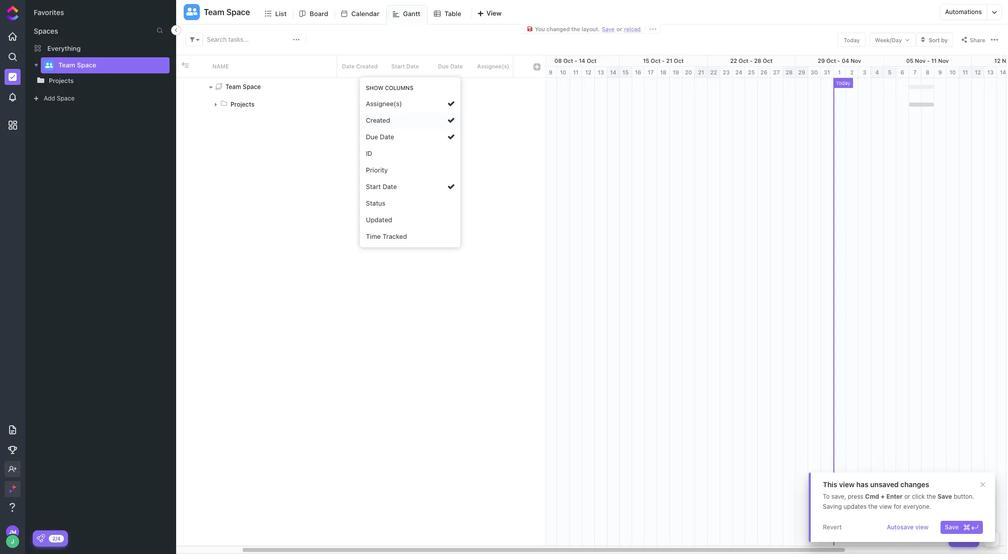 Task type: describe. For each thing, give the bounding box(es) containing it.
enter
[[887, 493, 903, 501]]

1 vertical spatial view
[[880, 503, 892, 511]]

start inside column header
[[392, 63, 405, 69]]

04
[[842, 57, 849, 64]]

1
[[838, 69, 841, 76]]

29 element
[[796, 67, 809, 78]]

space inside "button"
[[226, 8, 250, 17]]

space inside cell
[[243, 83, 261, 90]]

15 oct - 21 oct
[[643, 57, 684, 64]]

calendar link
[[351, 5, 384, 24]]

0 vertical spatial the
[[572, 26, 580, 32]]

20 element
[[683, 67, 695, 78]]

tasks...
[[228, 36, 249, 43]]

calendar
[[351, 9, 380, 17]]

1 vertical spatial 21
[[698, 69, 704, 76]]

23
[[723, 69, 730, 76]]

29 oct - 04 nov element
[[796, 55, 884, 66]]

1 12 element from the left
[[583, 67, 595, 78]]

1 11 element from the left
[[570, 67, 583, 78]]

1 vertical spatial created
[[366, 116, 390, 124]]

changed
[[547, 26, 570, 32]]

1 oct from the left
[[564, 57, 573, 64]]

1 horizontal spatial the
[[869, 503, 878, 511]]

6 oct from the left
[[763, 57, 773, 64]]

team space cell
[[206, 78, 337, 96]]

4
[[876, 69, 879, 76]]

view for autosave
[[916, 524, 929, 532]]

29 oct - 04 nov
[[818, 57, 862, 64]]

changes
[[901, 481, 930, 489]]

date left assignee(s) column header
[[450, 63, 463, 69]]

08
[[555, 57, 562, 64]]

08 oct - 14 oct element
[[532, 55, 620, 66]]

1 column header from the left
[[176, 55, 191, 78]]

everything link
[[26, 40, 176, 56]]

row containing name
[[176, 55, 546, 78]]

this view has unsaved changes to save, press cmd + enter or click the save button. saving updates the view for everyone.
[[823, 481, 975, 511]]

add
[[44, 95, 55, 102]]

team for team space "button"
[[204, 8, 224, 17]]

2 13 element from the left
[[985, 67, 997, 78]]

25
[[748, 69, 755, 76]]

27
[[774, 69, 780, 76]]

unsaved
[[871, 481, 899, 489]]

save inside this view has unsaved changes to save, press cmd + enter or click the save button. saving updates the view for everyone.
[[938, 493, 952, 501]]

+
[[881, 493, 885, 501]]

spaces
[[34, 27, 58, 35]]

autosave view
[[887, 524, 929, 532]]

2/4
[[52, 536, 61, 542]]

Search tasks... text field
[[207, 33, 313, 47]]

assignee(s) inside column header
[[477, 63, 509, 69]]

saving
[[823, 503, 842, 511]]

- for 21
[[662, 57, 665, 64]]

10 for first 10 element from the left
[[560, 69, 567, 76]]

list
[[275, 9, 287, 17]]

today button
[[839, 33, 866, 47]]

click
[[912, 493, 925, 501]]

19
[[673, 69, 679, 76]]

1 horizontal spatial 12
[[975, 69, 981, 76]]

1 10 element from the left
[[557, 67, 570, 78]]

team inside cell
[[226, 83, 241, 90]]

projects
[[49, 77, 74, 84]]

team space - 0.00% row
[[176, 78, 546, 96]]

due date inside column header
[[438, 63, 463, 69]]

has
[[857, 481, 869, 489]]

view for this
[[839, 481, 855, 489]]

team space inside cell
[[226, 83, 261, 90]]

15 element
[[620, 67, 632, 78]]

7
[[914, 69, 917, 76]]

16 element
[[632, 67, 645, 78]]

30 element
[[809, 67, 821, 78]]

5 oct from the left
[[739, 57, 749, 64]]

1 14 element from the left
[[608, 67, 620, 78]]

date down priority
[[383, 183, 397, 191]]

save,
[[832, 493, 846, 501]]

this
[[823, 481, 838, 489]]

onboarding checklist button image
[[37, 535, 45, 543]]

spaces link
[[26, 27, 58, 35]]

26 element
[[758, 67, 771, 78]]

24
[[736, 69, 743, 76]]

gantt link
[[403, 6, 425, 24]]

29 for 29
[[798, 69, 806, 76]]

11 for second "11" element from the right
[[573, 69, 579, 76]]

05 nov - 11 nov element
[[884, 55, 972, 66]]

add space
[[44, 95, 75, 102]]

3 column header from the left
[[514, 55, 529, 78]]

- for 04
[[838, 57, 841, 64]]

press
[[848, 493, 864, 501]]

date created column header
[[337, 55, 383, 78]]

id
[[366, 150, 372, 158]]

gantt
[[403, 10, 421, 18]]

22 element
[[708, 67, 720, 78]]

you
[[535, 26, 545, 32]]

0 horizontal spatial due date
[[366, 133, 394, 141]]

17
[[648, 69, 654, 76]]

19 element
[[670, 67, 683, 78]]

board link
[[310, 5, 332, 24]]

22 oct - 28 oct
[[731, 57, 773, 64]]

- for 14
[[575, 57, 578, 64]]

15 oct - 21 oct element
[[620, 55, 708, 66]]

29 for 29 oct - 04 nov
[[818, 57, 825, 64]]

3
[[863, 69, 867, 76]]

button.
[[954, 493, 975, 501]]

favorites
[[34, 8, 64, 17]]

1 vertical spatial start
[[366, 183, 381, 191]]

date up "columns" at the left
[[406, 63, 419, 69]]

automations button
[[940, 5, 987, 20]]

status
[[366, 199, 386, 207]]

11 for 2nd "11" element from left
[[963, 69, 968, 76]]

18 element
[[658, 67, 670, 78]]

list link
[[275, 5, 291, 24]]

team space button
[[200, 1, 250, 23]]

2 9 from the left
[[939, 69, 942, 76]]

25 element
[[746, 67, 758, 78]]

autosave view button
[[883, 522, 933, 535]]

board
[[310, 9, 328, 17]]

22 for 22 oct - 28 oct
[[731, 57, 737, 64]]

assignee(s) column header
[[473, 55, 514, 78]]

everything
[[47, 44, 81, 52]]

task
[[962, 536, 976, 543]]

oct inside 29 oct - 04 nov element
[[827, 57, 836, 64]]

22 oct - 28 oct element
[[708, 55, 796, 66]]

2 11 element from the left
[[960, 67, 972, 78]]

updates
[[844, 503, 867, 511]]

8
[[926, 69, 930, 76]]

0 horizontal spatial 14
[[579, 57, 585, 64]]

1 horizontal spatial 28
[[786, 69, 793, 76]]

1 13 from the left
[[598, 69, 604, 76]]

5
[[888, 69, 892, 76]]

or reload
[[617, 26, 641, 32]]

 image inside the team space tree grid
[[182, 61, 189, 68]]

date inside "column header"
[[342, 63, 355, 69]]

time
[[366, 233, 381, 241]]



Task type: locate. For each thing, give the bounding box(es) containing it.
11 element down 12 nov - 18 nov element
[[960, 67, 972, 78]]

team up search
[[204, 8, 224, 17]]

1 vertical spatial today
[[836, 80, 851, 86]]

0 horizontal spatial 13
[[598, 69, 604, 76]]

0 vertical spatial start
[[392, 63, 405, 69]]

1 vertical spatial the
[[927, 493, 936, 501]]

31
[[824, 69, 830, 76]]

13 element left 15 element
[[595, 67, 608, 78]]

3 nov from the left
[[939, 57, 949, 64]]

05
[[907, 57, 914, 64]]

7 oct from the left
[[827, 57, 836, 64]]

oct up the 17
[[651, 57, 661, 64]]

you changed the layout.
[[535, 26, 600, 32]]

0 horizontal spatial 15
[[623, 69, 629, 76]]

14 right 08 at the right top of the page
[[579, 57, 585, 64]]

save left button.
[[938, 493, 952, 501]]

0 horizontal spatial 12 element
[[583, 67, 595, 78]]

space right "add"
[[57, 95, 75, 102]]

0 vertical spatial 15
[[643, 57, 650, 64]]

onboarding checklist button element
[[37, 535, 45, 543]]

team up projects
[[58, 61, 75, 69]]

oct down layout.
[[587, 57, 597, 64]]

the left layout.
[[572, 26, 580, 32]]

2 vertical spatial team
[[226, 83, 241, 90]]

14
[[579, 57, 585, 64], [610, 69, 617, 76], [1000, 69, 1007, 76]]

2 vertical spatial the
[[869, 503, 878, 511]]

31 element
[[821, 67, 834, 78]]

1 9 from the left
[[549, 69, 553, 76]]

0 horizontal spatial 14 element
[[608, 67, 620, 78]]

1 vertical spatial 28
[[786, 69, 793, 76]]

13 element down 12 nov - 18 nov element
[[985, 67, 997, 78]]

0 horizontal spatial 11 element
[[570, 67, 583, 78]]

save down button.
[[945, 524, 959, 532]]

due
[[438, 63, 449, 69], [366, 133, 378, 141]]

12 element down "08 oct - 14 oct" element
[[583, 67, 595, 78]]

12 left no
[[995, 57, 1001, 64]]

1 vertical spatial or
[[905, 493, 911, 501]]

to
[[823, 493, 830, 501]]

columns
[[385, 85, 414, 91]]

12 element down 12 nov - 18 nov element
[[972, 67, 985, 78]]

priority
[[366, 166, 388, 174]]

0 vertical spatial assignee(s)
[[477, 63, 509, 69]]

team space link
[[58, 57, 163, 74]]

start date down priority
[[366, 183, 397, 191]]

table
[[445, 9, 461, 17]]

view down everyone.
[[916, 524, 929, 532]]

30
[[811, 69, 818, 76]]

nov for 11
[[939, 57, 949, 64]]

12 no
[[995, 57, 1007, 64]]

- left 04
[[838, 57, 841, 64]]

3 - from the left
[[750, 57, 753, 64]]

1 horizontal spatial 9
[[939, 69, 942, 76]]

oct up '26'
[[763, 57, 773, 64]]

28 right 27 element
[[786, 69, 793, 76]]

team space for team space link at the top of page
[[58, 61, 96, 69]]

22 up 24
[[731, 57, 737, 64]]

start date inside column header
[[392, 63, 419, 69]]

name
[[212, 63, 229, 69]]

2 - from the left
[[662, 57, 665, 64]]

1 - from the left
[[575, 57, 578, 64]]

4 oct from the left
[[674, 57, 684, 64]]

or left reload
[[617, 26, 622, 32]]

1 horizontal spatial 11 element
[[960, 67, 972, 78]]

0 horizontal spatial nov
[[851, 57, 862, 64]]

created inside "column header"
[[356, 63, 378, 69]]

date up team space - 0.00% row
[[342, 63, 355, 69]]

11 down share button
[[963, 69, 968, 76]]

0 vertical spatial due date
[[438, 63, 463, 69]]

date created
[[342, 63, 378, 69]]

14 down no
[[1000, 69, 1007, 76]]

show columns
[[366, 85, 414, 91]]

view inside button
[[916, 524, 929, 532]]

start date column header
[[383, 55, 428, 78]]

21 up 18
[[667, 57, 673, 64]]

11
[[932, 57, 937, 64], [573, 69, 579, 76], [963, 69, 968, 76]]

nov for 04
[[851, 57, 862, 64]]

24 element
[[733, 67, 746, 78]]

3 oct from the left
[[651, 57, 661, 64]]

0 horizontal spatial 10
[[560, 69, 567, 76]]

1 horizontal spatial 21
[[698, 69, 704, 76]]

0 vertical spatial team
[[204, 8, 224, 17]]

layout.
[[582, 26, 600, 32]]

the right "click"
[[927, 493, 936, 501]]

0 horizontal spatial or
[[617, 26, 622, 32]]

time tracked
[[366, 233, 407, 241]]

2 10 from the left
[[950, 69, 956, 76]]

oct up 24
[[739, 57, 749, 64]]

0 horizontal spatial 29
[[798, 69, 806, 76]]

due date column header
[[428, 55, 473, 78]]

2 horizontal spatial the
[[927, 493, 936, 501]]

- up 18
[[662, 57, 665, 64]]

created down show
[[366, 116, 390, 124]]

revert button
[[819, 522, 846, 535]]

1 horizontal spatial 10 element
[[947, 67, 960, 78]]

1 vertical spatial save
[[945, 524, 959, 532]]

team for team space link at the top of page
[[58, 61, 75, 69]]

2 14 element from the left
[[997, 67, 1007, 78]]

21 right the 20 element
[[698, 69, 704, 76]]

1 horizontal spatial 22
[[731, 57, 737, 64]]

2 horizontal spatial team
[[226, 83, 241, 90]]

2 horizontal spatial nov
[[939, 57, 949, 64]]

0 vertical spatial start date
[[392, 63, 419, 69]]

 image
[[182, 61, 189, 68]]

10 element
[[557, 67, 570, 78], [947, 67, 960, 78]]

2 horizontal spatial view
[[916, 524, 929, 532]]

due up id
[[366, 133, 378, 141]]

0 horizontal spatial 9
[[549, 69, 553, 76]]

 image
[[534, 63, 541, 70]]

team
[[204, 8, 224, 17], [58, 61, 75, 69], [226, 83, 241, 90]]

1 vertical spatial assignee(s)
[[366, 100, 402, 108]]

1 horizontal spatial 10
[[950, 69, 956, 76]]

- for 11
[[927, 57, 930, 64]]

1 13 element from the left
[[595, 67, 608, 78]]

0 horizontal spatial due
[[366, 133, 378, 141]]

0 vertical spatial view
[[839, 481, 855, 489]]

2
[[851, 69, 854, 76]]

start up "columns" at the left
[[392, 63, 405, 69]]

1 vertical spatial team
[[58, 61, 75, 69]]

team space
[[204, 8, 250, 17], [58, 61, 96, 69], [226, 83, 261, 90]]

2 vertical spatial team space
[[226, 83, 261, 90]]

name column header
[[206, 55, 337, 78]]

9
[[549, 69, 553, 76], [939, 69, 942, 76]]

2 12 element from the left
[[972, 67, 985, 78]]

table link
[[445, 5, 465, 24]]

4 column header from the left
[[529, 55, 546, 78]]

1 horizontal spatial 15
[[643, 57, 650, 64]]

0 horizontal spatial 13 element
[[595, 67, 608, 78]]

12 down "08 oct - 14 oct" element
[[585, 69, 592, 76]]

the
[[572, 26, 580, 32], [927, 493, 936, 501], [869, 503, 878, 511]]

save button
[[941, 522, 983, 535]]

21
[[667, 57, 673, 64], [698, 69, 704, 76]]

projects link
[[16, 75, 163, 86], [49, 77, 163, 84]]

team space tree grid
[[176, 55, 546, 546]]

save
[[938, 493, 952, 501], [945, 524, 959, 532]]

or
[[617, 26, 622, 32], [905, 493, 911, 501]]

0 horizontal spatial start
[[366, 183, 381, 191]]

22 for 22
[[710, 69, 717, 76]]

space up the tasks...
[[226, 8, 250, 17]]

0 horizontal spatial assignee(s)
[[366, 100, 402, 108]]

assignee(s) right due date column header
[[477, 63, 509, 69]]

space down name column header
[[243, 83, 261, 90]]

start up status
[[366, 183, 381, 191]]

0 horizontal spatial view
[[839, 481, 855, 489]]

14 for 1st 14 element
[[610, 69, 617, 76]]

2 nov from the left
[[915, 57, 926, 64]]

 image inside row
[[534, 63, 541, 70]]

1 vertical spatial team space
[[58, 61, 96, 69]]

29 up 31
[[818, 57, 825, 64]]

14 element left 16
[[608, 67, 620, 78]]

1 nov from the left
[[851, 57, 862, 64]]

21 element
[[695, 67, 708, 78]]

29
[[818, 57, 825, 64], [798, 69, 806, 76]]

0 horizontal spatial team
[[58, 61, 75, 69]]

no
[[1002, 57, 1007, 64]]

due date up id
[[366, 133, 394, 141]]

1 horizontal spatial 13 element
[[985, 67, 997, 78]]

0 horizontal spatial 22
[[710, 69, 717, 76]]

date
[[342, 63, 355, 69], [406, 63, 419, 69], [450, 63, 463, 69], [380, 133, 394, 141], [383, 183, 397, 191]]

28 element
[[783, 67, 796, 78]]

team space up search tasks...
[[204, 8, 250, 17]]

updated
[[366, 216, 392, 224]]

10 element right the 8
[[947, 67, 960, 78]]

1 horizontal spatial team
[[204, 8, 224, 17]]

16
[[635, 69, 642, 76]]

due right the start date column header
[[438, 63, 449, 69]]

user friends image
[[45, 62, 53, 68]]

reload
[[624, 26, 641, 32]]

0 horizontal spatial 21
[[667, 57, 673, 64]]

assignee(s) down show columns
[[366, 100, 402, 108]]

2 oct from the left
[[587, 57, 597, 64]]

11 element down "08 oct - 14 oct" element
[[570, 67, 583, 78]]

15 up the 17
[[643, 57, 650, 64]]

automations
[[946, 8, 982, 16]]

1 horizontal spatial due date
[[438, 63, 463, 69]]

team inside "button"
[[204, 8, 224, 17]]

everyone.
[[904, 503, 932, 511]]

search tasks...
[[207, 36, 249, 43]]

28 up '26'
[[754, 57, 762, 64]]

5 - from the left
[[927, 57, 930, 64]]

12 down 12 nov - 18 nov element
[[975, 69, 981, 76]]

view up 'save,'
[[839, 481, 855, 489]]

team space down name
[[226, 83, 261, 90]]

10 for 2nd 10 element from left
[[950, 69, 956, 76]]

0 vertical spatial or
[[617, 26, 622, 32]]

1 horizontal spatial nov
[[915, 57, 926, 64]]

23 element
[[720, 67, 733, 78]]

cmd
[[866, 493, 880, 501]]

1 vertical spatial 29
[[798, 69, 806, 76]]

row
[[176, 55, 546, 78]]

for
[[894, 503, 902, 511]]

9 down "08 oct - 14 oct" element
[[549, 69, 553, 76]]

17 element
[[645, 67, 658, 78]]

0 vertical spatial due
[[438, 63, 449, 69]]

created
[[356, 63, 378, 69], [366, 116, 390, 124]]

oct up the 19
[[674, 57, 684, 64]]

13 left 15 element
[[598, 69, 604, 76]]

team space inside "button"
[[204, 8, 250, 17]]

- up the 25
[[750, 57, 753, 64]]

2 vertical spatial view
[[916, 524, 929, 532]]

view
[[839, 481, 855, 489], [880, 503, 892, 511], [916, 524, 929, 532]]

- right 08 at the right top of the page
[[575, 57, 578, 64]]

1 horizontal spatial 12 element
[[972, 67, 985, 78]]

share button
[[958, 33, 986, 47]]

save inside button
[[945, 524, 959, 532]]

date up priority
[[380, 133, 394, 141]]

2 horizontal spatial 12
[[995, 57, 1001, 64]]

0 horizontal spatial 12
[[585, 69, 592, 76]]

1 vertical spatial due
[[366, 133, 378, 141]]

0 horizontal spatial the
[[572, 26, 580, 32]]

revert
[[823, 524, 842, 532]]

1 vertical spatial 22
[[710, 69, 717, 76]]

1 horizontal spatial 11
[[932, 57, 937, 64]]

or left "click"
[[905, 493, 911, 501]]

0 vertical spatial 28
[[754, 57, 762, 64]]

20
[[685, 69, 692, 76]]

10 down 08 at the right top of the page
[[560, 69, 567, 76]]

6
[[901, 69, 905, 76]]

show
[[366, 85, 384, 91]]

15 for 15 oct - 21 oct
[[643, 57, 650, 64]]

created up team space - 0.00% row
[[356, 63, 378, 69]]

0 vertical spatial 22
[[731, 57, 737, 64]]

11 element
[[570, 67, 583, 78], [960, 67, 972, 78]]

0 vertical spatial team space
[[204, 8, 250, 17]]

13
[[598, 69, 604, 76], [988, 69, 994, 76]]

share
[[970, 37, 986, 43]]

0 vertical spatial 21
[[667, 57, 673, 64]]

11 right 05
[[932, 57, 937, 64]]

26
[[761, 69, 768, 76]]

due date left assignee(s) column header
[[438, 63, 463, 69]]

27 element
[[771, 67, 783, 78]]

view down +
[[880, 503, 892, 511]]

22
[[731, 57, 737, 64], [710, 69, 717, 76]]

space
[[226, 8, 250, 17], [77, 61, 96, 69], [243, 83, 261, 90], [57, 95, 75, 102]]

-
[[575, 57, 578, 64], [662, 57, 665, 64], [750, 57, 753, 64], [838, 57, 841, 64], [927, 57, 930, 64]]

2 horizontal spatial 14
[[1000, 69, 1007, 76]]

the down cmd
[[869, 503, 878, 511]]

22 right 21 element
[[710, 69, 717, 76]]

13 element
[[595, 67, 608, 78], [985, 67, 997, 78]]

0 vertical spatial today
[[844, 37, 860, 43]]

18
[[660, 69, 667, 76]]

10 element down 08 at the right top of the page
[[557, 67, 570, 78]]

autosave
[[887, 524, 914, 532]]

1 horizontal spatial 14 element
[[997, 67, 1007, 78]]

column header
[[176, 55, 191, 78], [191, 55, 206, 78], [514, 55, 529, 78], [529, 55, 546, 78]]

14 element
[[608, 67, 620, 78], [997, 67, 1007, 78]]

- for 28
[[750, 57, 753, 64]]

today inside button
[[844, 37, 860, 43]]

0 vertical spatial save
[[938, 493, 952, 501]]

start date up "columns" at the left
[[392, 63, 419, 69]]

assignee(s)
[[477, 63, 509, 69], [366, 100, 402, 108]]

due inside column header
[[438, 63, 449, 69]]

search
[[207, 36, 227, 43]]

start
[[392, 63, 405, 69], [366, 183, 381, 191]]

9 right the 8
[[939, 69, 942, 76]]

oct right 08 at the right top of the page
[[564, 57, 573, 64]]

12 nov - 18 nov element
[[972, 55, 1007, 66]]

08 oct - 14 oct
[[555, 57, 597, 64]]

1 horizontal spatial 14
[[610, 69, 617, 76]]

14 for 1st 14 element from right
[[1000, 69, 1007, 76]]

12
[[995, 57, 1001, 64], [585, 69, 592, 76], [975, 69, 981, 76]]

space down everything link
[[77, 61, 96, 69]]

11 down "08 oct - 14 oct" element
[[573, 69, 579, 76]]

team down name
[[226, 83, 241, 90]]

favorites button
[[34, 8, 64, 17]]

13 down 12 nov - 18 nov element
[[988, 69, 994, 76]]

0 vertical spatial created
[[356, 63, 378, 69]]

team space for team space "button"
[[204, 8, 250, 17]]

0 horizontal spatial 28
[[754, 57, 762, 64]]

due date
[[438, 63, 463, 69], [366, 133, 394, 141]]

2 10 element from the left
[[947, 67, 960, 78]]

1 10 from the left
[[560, 69, 567, 76]]

10 right the 8
[[950, 69, 956, 76]]

2 horizontal spatial 11
[[963, 69, 968, 76]]

14 left 15 element
[[610, 69, 617, 76]]

tracked
[[383, 233, 407, 241]]

1 vertical spatial start date
[[366, 183, 397, 191]]

1 horizontal spatial 13
[[988, 69, 994, 76]]

1 horizontal spatial or
[[905, 493, 911, 501]]

1 horizontal spatial due
[[438, 63, 449, 69]]

team space down everything on the left of the page
[[58, 61, 96, 69]]

oct up 31
[[827, 57, 836, 64]]

05 nov - 11 nov
[[907, 57, 949, 64]]

1 vertical spatial due date
[[366, 133, 394, 141]]

1 horizontal spatial 29
[[818, 57, 825, 64]]

15 for 15
[[623, 69, 629, 76]]

2 13 from the left
[[988, 69, 994, 76]]

12 element
[[583, 67, 595, 78], [972, 67, 985, 78]]

29 right 28 element
[[798, 69, 806, 76]]

or inside this view has unsaved changes to save, press cmd + enter or click the save button. saving updates the view for everyone.
[[905, 493, 911, 501]]

14 element down 12 no
[[997, 67, 1007, 78]]

- up the 8
[[927, 57, 930, 64]]

today down 1
[[836, 80, 851, 86]]

nov
[[851, 57, 862, 64], [915, 57, 926, 64], [939, 57, 949, 64]]

0 vertical spatial 29
[[818, 57, 825, 64]]

1 vertical spatial 15
[[623, 69, 629, 76]]

15 left 16
[[623, 69, 629, 76]]

4 - from the left
[[838, 57, 841, 64]]

2 column header from the left
[[191, 55, 206, 78]]

0 horizontal spatial 10 element
[[557, 67, 570, 78]]

nov inside 29 oct - 04 nov element
[[851, 57, 862, 64]]

11 inside 05 nov - 11 nov element
[[932, 57, 937, 64]]

1 horizontal spatial start
[[392, 63, 405, 69]]

today up 04
[[844, 37, 860, 43]]

1 horizontal spatial view
[[880, 503, 892, 511]]

1 horizontal spatial assignee(s)
[[477, 63, 509, 69]]

0 horizontal spatial 11
[[573, 69, 579, 76]]



Task type: vqa. For each thing, say whether or not it's contained in the screenshot.
the left Hide
no



